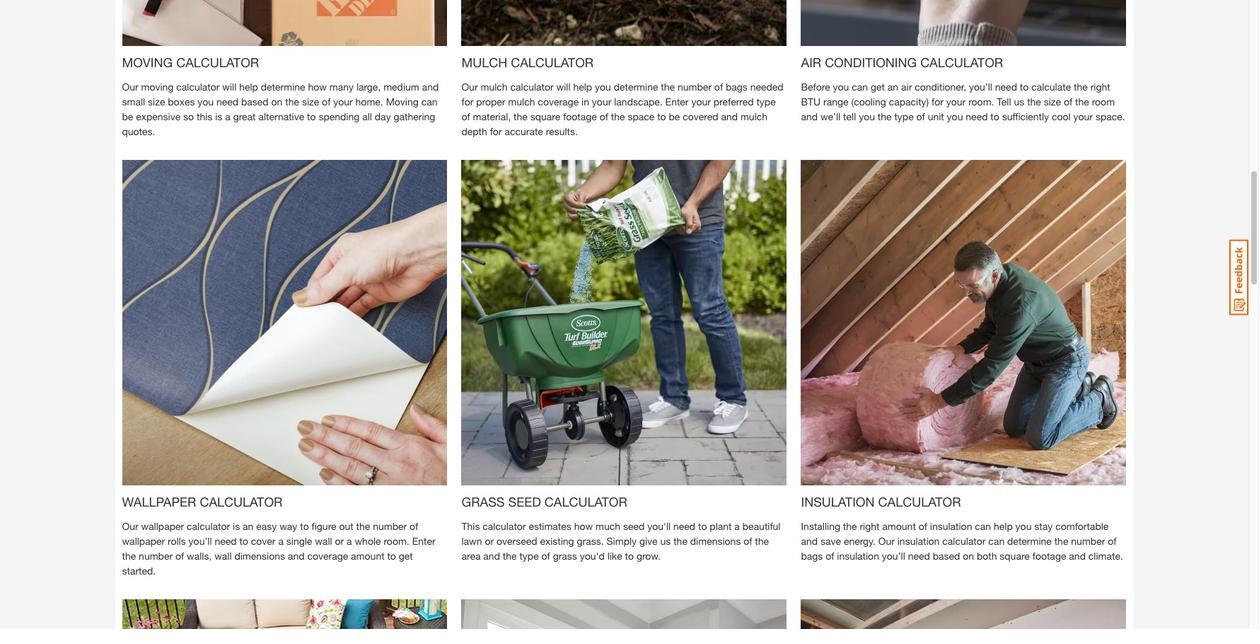 Task type: describe. For each thing, give the bounding box(es) containing it.
an for calculator
[[243, 520, 254, 532]]

of left the space
[[600, 110, 609, 122]]

square inside our mulch calculator will help you determine the number of bags needed for proper mulch coverage in your landscape. enter your preferred type of material, the square footage of the space to be covered and mulch depth for accurate results.
[[531, 110, 561, 122]]

installing
[[802, 520, 841, 532]]

our mulch calculator will help you determine the number of bags needed for proper mulch coverage in your landscape. enter your preferred type of material, the square footage of the space to be covered and mulch depth for accurate results.
[[462, 81, 784, 137]]

decking calculator image
[[122, 600, 448, 629]]

help for mulch calculator
[[574, 81, 593, 93]]

and inside our wallpaper calculator is an easy way to figure out the number of wallpaper rolls you'll need to cover a single wall or a whole room. enter the number of walls, wall dimensions and coverage amount to get started.
[[288, 550, 305, 562]]

moving calculator image
[[122, 0, 448, 46]]

accurate
[[505, 125, 544, 137]]

2 vertical spatial insulation
[[838, 550, 880, 562]]

(cooling
[[852, 96, 887, 108]]

the right give
[[674, 535, 688, 547]]

air
[[902, 81, 913, 93]]

determine inside installing the right amount of insulation can help you stay comfortable and save energy. our insulation calculator can determine the number of bags of insulation you'll need based on both square footage and climate.
[[1008, 535, 1052, 547]]

1 vertical spatial mulch
[[508, 96, 535, 108]]

your down conditioner,
[[947, 96, 966, 108]]

single
[[287, 535, 312, 547]]

out
[[339, 520, 354, 532]]

capacity)
[[890, 96, 930, 108]]

expensive
[[136, 110, 181, 122]]

small
[[122, 96, 145, 108]]

bags inside our mulch calculator will help you determine the number of bags needed for proper mulch coverage in your landscape. enter your preferred type of material, the square footage of the space to be covered and mulch depth for accurate results.
[[726, 81, 748, 93]]

our inside installing the right amount of insulation can help you stay comfortable and save energy. our insulation calculator can determine the number of bags of insulation you'll need based on both square footage and climate.
[[879, 535, 895, 547]]

help for moving calculator
[[239, 81, 258, 93]]

room. inside the before you can get an air conditioner, you'll need to calculate the right btu range (cooling capacity) for your room. tell us the size of the room and we'll tell you the type of unit you need to sufficiently cool your space.
[[969, 96, 995, 108]]

number up whole
[[373, 520, 407, 532]]

1 size from the left
[[148, 96, 165, 108]]

will for mulch calculator
[[557, 81, 571, 93]]

moving calculator
[[122, 54, 259, 70]]

2 vertical spatial mulch
[[741, 110, 768, 122]]

an for conditioning
[[888, 81, 899, 93]]

your right in
[[592, 96, 612, 108]]

like
[[608, 550, 623, 562]]

btu
[[802, 96, 821, 108]]

space
[[628, 110, 655, 122]]

this calculator estimates how much seed you'll need to plant a beautiful lawn or overseed existing grass. simply give us the dimensions of the area and the type of grass you'd like to grow.
[[462, 520, 781, 562]]

our for moving calculator
[[122, 81, 138, 93]]

so
[[183, 110, 194, 122]]

paint calculator image
[[462, 600, 787, 629]]

based inside installing the right amount of insulation can help you stay comfortable and save energy. our insulation calculator can determine the number of bags of insulation you'll need based on both square footage and climate.
[[933, 550, 961, 562]]

the down (cooling
[[878, 110, 892, 122]]

wallpaper calculator image
[[122, 160, 448, 486]]

type inside our mulch calculator will help you determine the number of bags needed for proper mulch coverage in your landscape. enter your preferred type of material, the square footage of the space to be covered and mulch depth for accurate results.
[[757, 96, 776, 108]]

the up landscape.
[[661, 81, 675, 93]]

can inside the before you can get an air conditioner, you'll need to calculate the right btu range (cooling capacity) for your room. tell us the size of the room and we'll tell you the type of unit you need to sufficiently cool your space.
[[852, 81, 869, 93]]

you'll
[[648, 520, 671, 532]]

of left unit
[[917, 110, 926, 122]]

the down beautiful
[[756, 535, 769, 547]]

get inside the before you can get an air conditioner, you'll need to calculate the right btu range (cooling capacity) for your room. tell us the size of the room and we'll tell you the type of unit you need to sufficiently cool your space.
[[871, 81, 886, 93]]

a down way
[[278, 535, 284, 547]]

this
[[197, 110, 213, 122]]

conditioner,
[[915, 81, 967, 93]]

our for mulch calculator
[[462, 81, 478, 93]]

of up preferred
[[715, 81, 723, 93]]

how inside this calculator estimates how much seed you'll need to plant a beautiful lawn or overseed existing grass. simply give us the dimensions of the area and the type of grass you'd like to grow.
[[575, 520, 593, 532]]

moving
[[141, 81, 174, 93]]

of down insulation calculator on the bottom of the page
[[919, 520, 928, 532]]

number up started.
[[139, 550, 173, 562]]

footage inside our mulch calculator will help you determine the number of bags needed for proper mulch coverage in your landscape. enter your preferred type of material, the square footage of the space to be covered and mulch depth for accurate results.
[[564, 110, 597, 122]]

of down save
[[826, 550, 835, 562]]

calculate
[[1032, 81, 1072, 93]]

beautiful
[[743, 520, 781, 532]]

estimates
[[529, 520, 572, 532]]

you'd
[[580, 550, 605, 562]]

cool
[[1053, 110, 1071, 122]]

size inside the before you can get an air conditioner, you'll need to calculate the right btu range (cooling capacity) for your room. tell us the size of the room and we'll tell you the type of unit you need to sufficiently cool your space.
[[1045, 96, 1062, 108]]

proper
[[477, 96, 506, 108]]

in
[[582, 96, 590, 108]]

much
[[596, 520, 621, 532]]

1 vertical spatial wallpaper
[[122, 535, 165, 547]]

determine inside our moving calculator will help determine how many large, medium and small size boxes you need based on the size of your home. moving can be expensive so this is a great alternative to spending all day gathering quotes.
[[261, 81, 305, 93]]

grass
[[462, 494, 505, 510]]

alternative
[[259, 110, 305, 122]]

of up the depth
[[462, 110, 470, 122]]

bags inside installing the right amount of insulation can help you stay comfortable and save energy. our insulation calculator can determine the number of bags of insulation you'll need based on both square footage and climate.
[[802, 550, 823, 562]]

1 vertical spatial insulation
[[898, 535, 940, 547]]

0 horizontal spatial for
[[462, 96, 474, 108]]

grass
[[553, 550, 578, 562]]

lawn
[[462, 535, 482, 547]]

on inside our moving calculator will help determine how many large, medium and small size boxes you need based on the size of your home. moving can be expensive so this is a great alternative to spending all day gathering quotes.
[[272, 96, 283, 108]]

great
[[233, 110, 256, 122]]

grass seed calculator image
[[462, 160, 787, 486]]

0 vertical spatial mulch
[[481, 81, 508, 93]]

the down the overseed
[[503, 550, 517, 562]]

covered
[[683, 110, 719, 122]]

of left this
[[410, 520, 419, 532]]

calculator for insulation calculator
[[879, 494, 962, 510]]

air
[[802, 54, 822, 70]]

the up accurate
[[514, 110, 528, 122]]

need inside this calculator estimates how much seed you'll need to plant a beautiful lawn or overseed existing grass. simply give us the dimensions of the area and the type of grass you'd like to grow.
[[674, 520, 696, 532]]

calculator for mulch calculator
[[511, 54, 594, 70]]

overseed
[[497, 535, 538, 547]]

installing the right amount of insulation can help you stay comfortable and save energy. our insulation calculator can determine the number of bags of insulation you'll need based on both square footage and climate.
[[802, 520, 1124, 562]]

mulch calculator image
[[462, 0, 787, 46]]

started.
[[122, 565, 156, 577]]

whole
[[355, 535, 381, 547]]

right inside the before you can get an air conditioner, you'll need to calculate the right btu range (cooling capacity) for your room. tell us the size of the room and we'll tell you the type of unit you need to sufficiently cool your space.
[[1091, 81, 1111, 93]]

is inside our moving calculator will help determine how many large, medium and small size boxes you need based on the size of your home. moving can be expensive so this is a great alternative to spending all day gathering quotes.
[[215, 110, 223, 122]]

tell
[[998, 96, 1012, 108]]

air conditioning calculator
[[802, 54, 1004, 70]]

moving
[[386, 96, 419, 108]]

of up cool
[[1065, 96, 1073, 108]]

the inside our moving calculator will help determine how many large, medium and small size boxes you need based on the size of your home. moving can be expensive so this is a great alternative to spending all day gathering quotes.
[[285, 96, 299, 108]]

type inside the before you can get an air conditioner, you'll need to calculate the right btu range (cooling capacity) for your room. tell us the size of the room and we'll tell you the type of unit you need to sufficiently cool your space.
[[895, 110, 914, 122]]

your right cool
[[1074, 110, 1094, 122]]

room. inside our wallpaper calculator is an easy way to figure out the number of wallpaper rolls you'll need to cover a single wall or a whole room. enter the number of walls, wall dimensions and coverage amount to get started.
[[384, 535, 410, 547]]

or inside our wallpaper calculator is an easy way to figure out the number of wallpaper rolls you'll need to cover a single wall or a whole room. enter the number of walls, wall dimensions and coverage amount to get started.
[[335, 535, 344, 547]]

wallpaper calculator
[[122, 494, 283, 510]]

a inside our moving calculator will help determine how many large, medium and small size boxes you need based on the size of your home. moving can be expensive so this is a great alternative to spending all day gathering quotes.
[[225, 110, 231, 122]]

determine inside our mulch calculator will help you determine the number of bags needed for proper mulch coverage in your landscape. enter your preferred type of material, the square footage of the space to be covered and mulch depth for accurate results.
[[614, 81, 659, 93]]

and inside our moving calculator will help determine how many large, medium and small size boxes you need based on the size of your home. moving can be expensive so this is a great alternative to spending all day gathering quotes.
[[422, 81, 439, 93]]

this
[[462, 520, 480, 532]]

of down beautiful
[[744, 535, 753, 547]]

mulch
[[462, 54, 508, 70]]

comfortable
[[1056, 520, 1109, 532]]

seed
[[624, 520, 645, 532]]

calculator for moving calculator
[[176, 54, 259, 70]]

of down rolls
[[176, 550, 184, 562]]

easy
[[256, 520, 277, 532]]

the left the room
[[1076, 96, 1090, 108]]

room
[[1093, 96, 1116, 108]]

many
[[330, 81, 354, 93]]

based inside our moving calculator will help determine how many large, medium and small size boxes you need based on the size of your home. moving can be expensive so this is a great alternative to spending all day gathering quotes.
[[241, 96, 269, 108]]

of down existing
[[542, 550, 551, 562]]

us inside this calculator estimates how much seed you'll need to plant a beautiful lawn or overseed existing grass. simply give us the dimensions of the area and the type of grass you'd like to grow.
[[661, 535, 671, 547]]

figure
[[312, 520, 337, 532]]

the down comfortable at the bottom right of page
[[1055, 535, 1069, 547]]

0 vertical spatial wall
[[315, 535, 332, 547]]

amount inside our wallpaper calculator is an easy way to figure out the number of wallpaper rolls you'll need to cover a single wall or a whole room. enter the number of walls, wall dimensions and coverage amount to get started.
[[351, 550, 385, 562]]

you inside our moving calculator will help determine how many large, medium and small size boxes you need based on the size of your home. moving can be expensive so this is a great alternative to spending all day gathering quotes.
[[198, 96, 214, 108]]

0 vertical spatial insulation
[[931, 520, 973, 532]]

and left climate.
[[1070, 550, 1087, 562]]

your up covered
[[692, 96, 711, 108]]

your inside our moving calculator will help determine how many large, medium and small size boxes you need based on the size of your home. moving can be expensive so this is a great alternative to spending all day gathering quotes.
[[334, 96, 353, 108]]

coverage inside our wallpaper calculator is an easy way to figure out the number of wallpaper rolls you'll need to cover a single wall or a whole room. enter the number of walls, wall dimensions and coverage amount to get started.
[[307, 550, 348, 562]]

large,
[[357, 81, 381, 93]]

rolls
[[168, 535, 186, 547]]

the up whole
[[356, 520, 370, 532]]

enter inside our wallpaper calculator is an easy way to figure out the number of wallpaper rolls you'll need to cover a single wall or a whole room. enter the number of walls, wall dimensions and coverage amount to get started.
[[412, 535, 436, 547]]

landscape.
[[615, 96, 663, 108]]

to inside our mulch calculator will help you determine the number of bags needed for proper mulch coverage in your landscape. enter your preferred type of material, the square footage of the space to be covered and mulch depth for accurate results.
[[658, 110, 667, 122]]

on inside installing the right amount of insulation can help you stay comfortable and save energy. our insulation calculator can determine the number of bags of insulation you'll need based on both square footage and climate.
[[964, 550, 975, 562]]

tell
[[844, 110, 857, 122]]

medium
[[384, 81, 420, 93]]

spending
[[319, 110, 360, 122]]

of up climate.
[[1109, 535, 1117, 547]]

energy.
[[844, 535, 876, 547]]



Task type: vqa. For each thing, say whether or not it's contained in the screenshot.
home depot on pinterest 'icon'
no



Task type: locate. For each thing, give the bounding box(es) containing it.
is left easy
[[233, 520, 240, 532]]

1 horizontal spatial wall
[[315, 535, 332, 547]]

material,
[[473, 110, 511, 122]]

0 vertical spatial is
[[215, 110, 223, 122]]

the up alternative
[[285, 96, 299, 108]]

1 horizontal spatial dimensions
[[691, 535, 741, 547]]

for
[[462, 96, 474, 108], [932, 96, 944, 108], [490, 125, 502, 137]]

determine up alternative
[[261, 81, 305, 93]]

1 vertical spatial amount
[[351, 550, 385, 562]]

is inside our wallpaper calculator is an easy way to figure out the number of wallpaper rolls you'll need to cover a single wall or a whole room. enter the number of walls, wall dimensions and coverage amount to get started.
[[233, 520, 240, 532]]

both
[[977, 550, 998, 562]]

will inside our mulch calculator will help you determine the number of bags needed for proper mulch coverage in your landscape. enter your preferred type of material, the square footage of the space to be covered and mulch depth for accurate results.
[[557, 81, 571, 93]]

the right calculate
[[1075, 81, 1089, 93]]

be
[[122, 110, 133, 122], [669, 110, 680, 122]]

1 horizontal spatial on
[[964, 550, 975, 562]]

bags up preferred
[[726, 81, 748, 93]]

0 vertical spatial amount
[[883, 520, 917, 532]]

0 vertical spatial you'll
[[970, 81, 993, 93]]

how left 'many'
[[308, 81, 327, 93]]

walls,
[[187, 550, 212, 562]]

insulation
[[931, 520, 973, 532], [898, 535, 940, 547], [838, 550, 880, 562]]

our inside our wallpaper calculator is an easy way to figure out the number of wallpaper rolls you'll need to cover a single wall or a whole room. enter the number of walls, wall dimensions and coverage amount to get started.
[[122, 520, 138, 532]]

home.
[[356, 96, 383, 108]]

us down you'll
[[661, 535, 671, 547]]

how
[[308, 81, 327, 93], [575, 520, 593, 532]]

or right lawn
[[485, 535, 494, 547]]

2 horizontal spatial type
[[895, 110, 914, 122]]

0 vertical spatial wallpaper
[[141, 520, 184, 532]]

1 horizontal spatial is
[[233, 520, 240, 532]]

enter
[[666, 96, 689, 108], [412, 535, 436, 547]]

mulch calculator
[[462, 54, 594, 70]]

1 vertical spatial an
[[243, 520, 254, 532]]

the
[[661, 81, 675, 93], [1075, 81, 1089, 93], [285, 96, 299, 108], [1028, 96, 1042, 108], [1076, 96, 1090, 108], [514, 110, 528, 122], [611, 110, 625, 122], [878, 110, 892, 122], [356, 520, 370, 532], [844, 520, 858, 532], [674, 535, 688, 547], [756, 535, 769, 547], [1055, 535, 1069, 547], [122, 550, 136, 562], [503, 550, 517, 562]]

of up spending at the left
[[322, 96, 331, 108]]

0 horizontal spatial you'll
[[189, 535, 212, 547]]

calculator up both
[[943, 535, 986, 547]]

determine
[[261, 81, 305, 93], [614, 81, 659, 93], [1008, 535, 1052, 547]]

air conditioning calculator image
[[802, 0, 1127, 46]]

0 horizontal spatial or
[[335, 535, 344, 547]]

space.
[[1096, 110, 1126, 122]]

plant
[[710, 520, 732, 532]]

number inside installing the right amount of insulation can help you stay comfortable and save energy. our insulation calculator can determine the number of bags of insulation you'll need based on both square footage and climate.
[[1072, 535, 1106, 547]]

0 horizontal spatial help
[[239, 81, 258, 93]]

right up energy.
[[860, 520, 880, 532]]

calculator inside our wallpaper calculator is an easy way to figure out the number of wallpaper rolls you'll need to cover a single wall or a whole room. enter the number of walls, wall dimensions and coverage amount to get started.
[[187, 520, 230, 532]]

1 vertical spatial coverage
[[307, 550, 348, 562]]

will inside our moving calculator will help determine how many large, medium and small size boxes you need based on the size of your home. moving can be expensive so this is a great alternative to spending all day gathering quotes.
[[223, 81, 237, 93]]

2 horizontal spatial you'll
[[970, 81, 993, 93]]

will down mulch calculator
[[557, 81, 571, 93]]

enter up covered
[[666, 96, 689, 108]]

footage inside installing the right amount of insulation can help you stay comfortable and save energy. our insulation calculator can determine the number of bags of insulation you'll need based on both square footage and climate.
[[1033, 550, 1067, 562]]

save
[[821, 535, 842, 547]]

2 will from the left
[[557, 81, 571, 93]]

simply
[[607, 535, 637, 547]]

a down out
[[347, 535, 352, 547]]

mulch down preferred
[[741, 110, 768, 122]]

get inside our wallpaper calculator is an easy way to figure out the number of wallpaper rolls you'll need to cover a single wall or a whole room. enter the number of walls, wall dimensions and coverage amount to get started.
[[399, 550, 413, 562]]

0 vertical spatial how
[[308, 81, 327, 93]]

on
[[272, 96, 283, 108], [964, 550, 975, 562]]

right inside installing the right amount of insulation can help you stay comfortable and save energy. our insulation calculator can determine the number of bags of insulation you'll need based on both square footage and climate.
[[860, 520, 880, 532]]

wallpaper
[[122, 494, 196, 510]]

need up great
[[217, 96, 239, 108]]

our moving calculator will help determine how many large, medium and small size boxes you need based on the size of your home. moving can be expensive so this is a great alternative to spending all day gathering quotes.
[[122, 81, 439, 137]]

will for moving calculator
[[223, 81, 237, 93]]

0 horizontal spatial an
[[243, 520, 254, 532]]

1 vertical spatial square
[[1000, 550, 1031, 562]]

dimensions down cover
[[235, 550, 285, 562]]

0 vertical spatial footage
[[564, 110, 597, 122]]

2 vertical spatial you'll
[[883, 550, 906, 562]]

1 horizontal spatial determine
[[614, 81, 659, 93]]

or inside this calculator estimates how much seed you'll need to plant a beautiful lawn or overseed existing grass. simply give us the dimensions of the area and the type of grass you'd like to grow.
[[485, 535, 494, 547]]

need inside installing the right amount of insulation can help you stay comfortable and save energy. our insulation calculator can determine the number of bags of insulation you'll need based on both square footage and climate.
[[909, 550, 931, 562]]

an inside our wallpaper calculator is an easy way to figure out the number of wallpaper rolls you'll need to cover a single wall or a whole room. enter the number of walls, wall dimensions and coverage amount to get started.
[[243, 520, 254, 532]]

us inside the before you can get an air conditioner, you'll need to calculate the right btu range (cooling capacity) for your room. tell us the size of the room and we'll tell you the type of unit you need to sufficiently cool your space.
[[1015, 96, 1025, 108]]

square up results.
[[531, 110, 561, 122]]

0 horizontal spatial amount
[[351, 550, 385, 562]]

1 horizontal spatial will
[[557, 81, 571, 93]]

0 horizontal spatial size
[[148, 96, 165, 108]]

wallpaper up rolls
[[141, 520, 184, 532]]

to inside our moving calculator will help determine how many large, medium and small size boxes you need based on the size of your home. moving can be expensive so this is a great alternative to spending all day gathering quotes.
[[307, 110, 316, 122]]

give
[[640, 535, 658, 547]]

before you can get an air conditioner, you'll need to calculate the right btu range (cooling capacity) for your room. tell us the size of the room and we'll tell you the type of unit you need to sufficiently cool your space.
[[802, 81, 1126, 122]]

your down 'many'
[[334, 96, 353, 108]]

1 vertical spatial right
[[860, 520, 880, 532]]

based left both
[[933, 550, 961, 562]]

type down the overseed
[[520, 550, 539, 562]]

climate.
[[1089, 550, 1124, 562]]

1 horizontal spatial footage
[[1033, 550, 1067, 562]]

0 vertical spatial us
[[1015, 96, 1025, 108]]

and down preferred
[[722, 110, 738, 122]]

seed
[[509, 494, 541, 510]]

footage down stay
[[1033, 550, 1067, 562]]

1 horizontal spatial mulch
[[508, 96, 535, 108]]

1 vertical spatial footage
[[1033, 550, 1067, 562]]

help up both
[[995, 520, 1013, 532]]

1 horizontal spatial get
[[871, 81, 886, 93]]

our up proper on the left top of the page
[[462, 81, 478, 93]]

need down insulation calculator on the bottom of the page
[[909, 550, 931, 562]]

a
[[225, 110, 231, 122], [735, 520, 740, 532], [278, 535, 284, 547], [347, 535, 352, 547]]

a right plant
[[735, 520, 740, 532]]

1 horizontal spatial you'll
[[883, 550, 906, 562]]

help up great
[[239, 81, 258, 93]]

calculator up boxes
[[176, 81, 220, 93]]

a left great
[[225, 110, 231, 122]]

be inside our moving calculator will help determine how many large, medium and small size boxes you need based on the size of your home. moving can be expensive so this is a great alternative to spending all day gathering quotes.
[[122, 110, 133, 122]]

boxes
[[168, 96, 195, 108]]

our inside our moving calculator will help determine how many large, medium and small size boxes you need based on the size of your home. moving can be expensive so this is a great alternative to spending all day gathering quotes.
[[122, 81, 138, 93]]

1 horizontal spatial be
[[669, 110, 680, 122]]

room.
[[969, 96, 995, 108], [384, 535, 410, 547]]

our inside our mulch calculator will help you determine the number of bags needed for proper mulch coverage in your landscape. enter your preferred type of material, the square footage of the space to be covered and mulch depth for accurate results.
[[462, 81, 478, 93]]

2 horizontal spatial help
[[995, 520, 1013, 532]]

0 horizontal spatial us
[[661, 535, 671, 547]]

of inside our moving calculator will help determine how many large, medium and small size boxes you need based on the size of your home. moving can be expensive so this is a great alternative to spending all day gathering quotes.
[[322, 96, 331, 108]]

all
[[363, 110, 372, 122]]

1 vertical spatial is
[[233, 520, 240, 532]]

the left the space
[[611, 110, 625, 122]]

type inside this calculator estimates how much seed you'll need to plant a beautiful lawn or overseed existing grass. simply give us the dimensions of the area and the type of grass you'd like to grow.
[[520, 550, 539, 562]]

1 horizontal spatial us
[[1015, 96, 1025, 108]]

calculator for moving
[[176, 81, 220, 93]]

amount down whole
[[351, 550, 385, 562]]

we'll
[[821, 110, 841, 122]]

feedback link image
[[1230, 239, 1249, 316]]

calculator
[[176, 81, 220, 93], [511, 81, 554, 93], [187, 520, 230, 532], [483, 520, 526, 532], [943, 535, 986, 547]]

and inside our mulch calculator will help you determine the number of bags needed for proper mulch coverage in your landscape. enter your preferred type of material, the square footage of the space to be covered and mulch depth for accurate results.
[[722, 110, 738, 122]]

moving
[[122, 54, 173, 70]]

gathering
[[394, 110, 436, 122]]

before
[[802, 81, 831, 93]]

type down 'capacity)'
[[895, 110, 914, 122]]

1 horizontal spatial or
[[485, 535, 494, 547]]

help inside our mulch calculator will help you determine the number of bags needed for proper mulch coverage in your landscape. enter your preferred type of material, the square footage of the space to be covered and mulch depth for accurate results.
[[574, 81, 593, 93]]

need inside our wallpaper calculator is an easy way to figure out the number of wallpaper rolls you'll need to cover a single wall or a whole room. enter the number of walls, wall dimensions and coverage amount to get started.
[[215, 535, 237, 547]]

need right unit
[[966, 110, 988, 122]]

0 horizontal spatial determine
[[261, 81, 305, 93]]

number up covered
[[678, 81, 712, 93]]

insulation calculator
[[802, 494, 962, 510]]

our wallpaper calculator is an easy way to figure out the number of wallpaper rolls you'll need to cover a single wall or a whole room. enter the number of walls, wall dimensions and coverage amount to get started.
[[122, 520, 436, 577]]

1 vertical spatial how
[[575, 520, 593, 532]]

right up the room
[[1091, 81, 1111, 93]]

1 vertical spatial on
[[964, 550, 975, 562]]

amount inside installing the right amount of insulation can help you stay comfortable and save energy. our insulation calculator can determine the number of bags of insulation you'll need based on both square footage and climate.
[[883, 520, 917, 532]]

dimensions inside our wallpaper calculator is an easy way to figure out the number of wallpaper rolls you'll need to cover a single wall or a whole room. enter the number of walls, wall dimensions and coverage amount to get started.
[[235, 550, 285, 562]]

the up sufficiently
[[1028, 96, 1042, 108]]

dimensions inside this calculator estimates how much seed you'll need to plant a beautiful lawn or overseed existing grass. simply give us the dimensions of the area and the type of grass you'd like to grow.
[[691, 535, 741, 547]]

results.
[[546, 125, 578, 137]]

coverage left in
[[538, 96, 579, 108]]

calculator for wallpaper
[[187, 520, 230, 532]]

3 size from the left
[[1045, 96, 1062, 108]]

our for wallpaper calculator
[[122, 520, 138, 532]]

0 horizontal spatial how
[[308, 81, 327, 93]]

right
[[1091, 81, 1111, 93], [860, 520, 880, 532]]

0 vertical spatial bags
[[726, 81, 748, 93]]

size
[[148, 96, 165, 108], [302, 96, 319, 108], [1045, 96, 1062, 108]]

insulation calculator image
[[802, 160, 1127, 486]]

size up spending at the left
[[302, 96, 319, 108]]

square inside installing the right amount of insulation can help you stay comfortable and save energy. our insulation calculator can determine the number of bags of insulation you'll need based on both square footage and climate.
[[1000, 550, 1031, 562]]

day
[[375, 110, 391, 122]]

mulch
[[481, 81, 508, 93], [508, 96, 535, 108], [741, 110, 768, 122]]

calculator inside this calculator estimates how much seed you'll need to plant a beautiful lawn or overseed existing grass. simply give us the dimensions of the area and the type of grass you'd like to grow.
[[483, 520, 526, 532]]

help inside our moving calculator will help determine how many large, medium and small size boxes you need based on the size of your home. moving can be expensive so this is a great alternative to spending all day gathering quotes.
[[239, 81, 258, 93]]

number down comfortable at the bottom right of page
[[1072, 535, 1106, 547]]

is right the this
[[215, 110, 223, 122]]

and inside the before you can get an air conditioner, you'll need to calculate the right btu range (cooling capacity) for your room. tell us the size of the room and we'll tell you the type of unit you need to sufficiently cool your space.
[[802, 110, 818, 122]]

need left cover
[[215, 535, 237, 547]]

quotes.
[[122, 125, 155, 137]]

us
[[1015, 96, 1025, 108], [661, 535, 671, 547]]

1 vertical spatial bags
[[802, 550, 823, 562]]

range
[[824, 96, 849, 108]]

0 vertical spatial right
[[1091, 81, 1111, 93]]

a inside this calculator estimates how much seed you'll need to plant a beautiful lawn or overseed existing grass. simply give us the dimensions of the area and the type of grass you'd like to grow.
[[735, 520, 740, 532]]

on up alternative
[[272, 96, 283, 108]]

0 horizontal spatial wall
[[215, 550, 232, 562]]

for left proper on the left top of the page
[[462, 96, 474, 108]]

calculator up conditioner,
[[921, 54, 1004, 70]]

can inside our moving calculator will help determine how many large, medium and small size boxes you need based on the size of your home. moving can be expensive so this is a great alternative to spending all day gathering quotes.
[[422, 96, 438, 108]]

0 vertical spatial coverage
[[538, 96, 579, 108]]

type down needed
[[757, 96, 776, 108]]

area
[[462, 550, 481, 562]]

need inside our moving calculator will help determine how many large, medium and small size boxes you need based on the size of your home. moving can be expensive so this is a great alternative to spending all day gathering quotes.
[[217, 96, 239, 108]]

and inside this calculator estimates how much seed you'll need to plant a beautiful lawn or overseed existing grass. simply give us the dimensions of the area and the type of grass you'd like to grow.
[[484, 550, 500, 562]]

1 vertical spatial room.
[[384, 535, 410, 547]]

type
[[757, 96, 776, 108], [895, 110, 914, 122], [520, 550, 539, 562]]

calculator inside our moving calculator will help determine how many large, medium and small size boxes you need based on the size of your home. moving can be expensive so this is a great alternative to spending all day gathering quotes.
[[176, 81, 220, 93]]

0 vertical spatial an
[[888, 81, 899, 93]]

you'll inside the before you can get an air conditioner, you'll need to calculate the right btu range (cooling capacity) for your room. tell us the size of the room and we'll tell you the type of unit you need to sufficiently cool your space.
[[970, 81, 993, 93]]

room. left tell
[[969, 96, 995, 108]]

0 horizontal spatial room.
[[384, 535, 410, 547]]

1 horizontal spatial for
[[490, 125, 502, 137]]

1 horizontal spatial how
[[575, 520, 593, 532]]

calculator inside installing the right amount of insulation can help you stay comfortable and save energy. our insulation calculator can determine the number of bags of insulation you'll need based on both square footage and climate.
[[943, 535, 986, 547]]

1 will from the left
[[223, 81, 237, 93]]

2 or from the left
[[485, 535, 494, 547]]

mulch up accurate
[[508, 96, 535, 108]]

mulch up proper on the left top of the page
[[481, 81, 508, 93]]

1 horizontal spatial right
[[1091, 81, 1111, 93]]

the up started.
[[122, 550, 136, 562]]

0 vertical spatial room.
[[969, 96, 995, 108]]

calculator up in
[[511, 54, 594, 70]]

calculator down 'wallpaper calculator'
[[187, 520, 230, 532]]

wallpaper up started.
[[122, 535, 165, 547]]

get up (cooling
[[871, 81, 886, 93]]

amount down insulation calculator on the bottom of the page
[[883, 520, 917, 532]]

1 horizontal spatial enter
[[666, 96, 689, 108]]

insulation
[[802, 494, 875, 510]]

conditioning
[[825, 54, 917, 70]]

room. right whole
[[384, 535, 410, 547]]

depth
[[462, 125, 488, 137]]

1 be from the left
[[122, 110, 133, 122]]

our
[[122, 81, 138, 93], [462, 81, 478, 93], [122, 520, 138, 532], [879, 535, 895, 547]]

0 vertical spatial on
[[272, 96, 283, 108]]

is
[[215, 110, 223, 122], [233, 520, 240, 532]]

2 horizontal spatial size
[[1045, 96, 1062, 108]]

existing
[[540, 535, 575, 547]]

1 horizontal spatial type
[[757, 96, 776, 108]]

you inside installing the right amount of insulation can help you stay comfortable and save energy. our insulation calculator can determine the number of bags of insulation you'll need based on both square footage and climate.
[[1016, 520, 1032, 532]]

you'll down insulation calculator on the bottom of the page
[[883, 550, 906, 562]]

0 horizontal spatial is
[[215, 110, 223, 122]]

calculator inside our mulch calculator will help you determine the number of bags needed for proper mulch coverage in your landscape. enter your preferred type of material, the square footage of the space to be covered and mulch depth for accurate results.
[[511, 81, 554, 93]]

will up great
[[223, 81, 237, 93]]

sufficiently
[[1003, 110, 1050, 122]]

enter left lawn
[[412, 535, 436, 547]]

enter inside our mulch calculator will help you determine the number of bags needed for proper mulch coverage in your landscape. enter your preferred type of material, the square footage of the space to be covered and mulch depth for accurate results.
[[666, 96, 689, 108]]

0 vertical spatial get
[[871, 81, 886, 93]]

needed
[[751, 81, 784, 93]]

grow.
[[637, 550, 661, 562]]

an left easy
[[243, 520, 254, 532]]

2 size from the left
[[302, 96, 319, 108]]

an
[[888, 81, 899, 93], [243, 520, 254, 532]]

number
[[678, 81, 712, 93], [373, 520, 407, 532], [1072, 535, 1106, 547], [139, 550, 173, 562]]

0 horizontal spatial will
[[223, 81, 237, 93]]

drywall calculator image
[[802, 600, 1127, 629]]

0 vertical spatial type
[[757, 96, 776, 108]]

and down 'btu'
[[802, 110, 818, 122]]

1 vertical spatial type
[[895, 110, 914, 122]]

you
[[595, 81, 611, 93], [834, 81, 850, 93], [198, 96, 214, 108], [859, 110, 876, 122], [948, 110, 964, 122], [1016, 520, 1032, 532]]

1 horizontal spatial square
[[1000, 550, 1031, 562]]

help inside installing the right amount of insulation can help you stay comfortable and save energy. our insulation calculator can determine the number of bags of insulation you'll need based on both square footage and climate.
[[995, 520, 1013, 532]]

0 horizontal spatial footage
[[564, 110, 597, 122]]

calculator for mulch
[[511, 81, 554, 93]]

how up 'grass.'
[[575, 520, 593, 532]]

the up energy.
[[844, 520, 858, 532]]

calculator
[[176, 54, 259, 70], [511, 54, 594, 70], [921, 54, 1004, 70], [200, 494, 283, 510], [545, 494, 628, 510], [879, 494, 962, 510]]

footage down in
[[564, 110, 597, 122]]

and right area
[[484, 550, 500, 562]]

grass.
[[577, 535, 604, 547]]

0 horizontal spatial be
[[122, 110, 133, 122]]

0 vertical spatial enter
[[666, 96, 689, 108]]

1 vertical spatial wall
[[215, 550, 232, 562]]

1 horizontal spatial amount
[[883, 520, 917, 532]]

0 horizontal spatial get
[[399, 550, 413, 562]]

1 horizontal spatial help
[[574, 81, 593, 93]]

stay
[[1035, 520, 1053, 532]]

you'll
[[970, 81, 993, 93], [189, 535, 212, 547], [883, 550, 906, 562]]

1 vertical spatial get
[[399, 550, 413, 562]]

footage
[[564, 110, 597, 122], [1033, 550, 1067, 562]]

0 horizontal spatial on
[[272, 96, 283, 108]]

calculator up much
[[545, 494, 628, 510]]

1 horizontal spatial based
[[933, 550, 961, 562]]

coverage down figure
[[307, 550, 348, 562]]

calculator for wallpaper calculator
[[200, 494, 283, 510]]

you inside our mulch calculator will help you determine the number of bags needed for proper mulch coverage in your landscape. enter your preferred type of material, the square footage of the space to be covered and mulch depth for accurate results.
[[595, 81, 611, 93]]

1 vertical spatial you'll
[[189, 535, 212, 547]]

0 horizontal spatial mulch
[[481, 81, 508, 93]]

our up small
[[122, 81, 138, 93]]

an inside the before you can get an air conditioner, you'll need to calculate the right btu range (cooling capacity) for your room. tell us the size of the room and we'll tell you the type of unit you need to sufficiently cool your space.
[[888, 81, 899, 93]]

help
[[239, 81, 258, 93], [574, 81, 593, 93], [995, 520, 1013, 532]]

on left both
[[964, 550, 975, 562]]

bags down save
[[802, 550, 823, 562]]

0 vertical spatial square
[[531, 110, 561, 122]]

need up tell
[[996, 81, 1018, 93]]

calculator up boxes
[[176, 54, 259, 70]]

0 horizontal spatial type
[[520, 550, 539, 562]]

you'll inside our wallpaper calculator is an easy way to figure out the number of wallpaper rolls you'll need to cover a single wall or a whole room. enter the number of walls, wall dimensions and coverage amount to get started.
[[189, 535, 212, 547]]

number inside our mulch calculator will help you determine the number of bags needed for proper mulch coverage in your landscape. enter your preferred type of material, the square footage of the space to be covered and mulch depth for accurate results.
[[678, 81, 712, 93]]

1 or from the left
[[335, 535, 344, 547]]

0 horizontal spatial right
[[860, 520, 880, 532]]

1 horizontal spatial bags
[[802, 550, 823, 562]]

wall
[[315, 535, 332, 547], [215, 550, 232, 562]]

0 horizontal spatial based
[[241, 96, 269, 108]]

you'll inside installing the right amount of insulation can help you stay comfortable and save energy. our insulation calculator can determine the number of bags of insulation you'll need based on both square footage and climate.
[[883, 550, 906, 562]]

2 vertical spatial type
[[520, 550, 539, 562]]

unit
[[928, 110, 945, 122]]

for inside the before you can get an air conditioner, you'll need to calculate the right btu range (cooling capacity) for your room. tell us the size of the room and we'll tell you the type of unit you need to sufficiently cool your space.
[[932, 96, 944, 108]]

way
[[280, 520, 298, 532]]

based up great
[[241, 96, 269, 108]]

0 horizontal spatial enter
[[412, 535, 436, 547]]

size down moving
[[148, 96, 165, 108]]

cover
[[251, 535, 276, 547]]

grass seed calculator
[[462, 494, 628, 510]]

get
[[871, 81, 886, 93], [399, 550, 413, 562]]

preferred
[[714, 96, 754, 108]]

how inside our moving calculator will help determine how many large, medium and small size boxes you need based on the size of your home. moving can be expensive so this is a great alternative to spending all day gathering quotes.
[[308, 81, 327, 93]]

calculator up easy
[[200, 494, 283, 510]]

and down the installing
[[802, 535, 818, 547]]

0 horizontal spatial dimensions
[[235, 550, 285, 562]]

2 horizontal spatial determine
[[1008, 535, 1052, 547]]

1 horizontal spatial coverage
[[538, 96, 579, 108]]

0 horizontal spatial square
[[531, 110, 561, 122]]

will
[[223, 81, 237, 93], [557, 81, 571, 93]]

1 vertical spatial dimensions
[[235, 550, 285, 562]]

2 horizontal spatial mulch
[[741, 110, 768, 122]]

coverage inside our mulch calculator will help you determine the number of bags needed for proper mulch coverage in your landscape. enter your preferred type of material, the square footage of the space to be covered and mulch depth for accurate results.
[[538, 96, 579, 108]]

square right both
[[1000, 550, 1031, 562]]

1 horizontal spatial room.
[[969, 96, 995, 108]]

2 be from the left
[[669, 110, 680, 122]]

1 vertical spatial enter
[[412, 535, 436, 547]]

be inside our mulch calculator will help you determine the number of bags needed for proper mulch coverage in your landscape. enter your preferred type of material, the square footage of the space to be covered and mulch depth for accurate results.
[[669, 110, 680, 122]]

our right energy.
[[879, 535, 895, 547]]

1 horizontal spatial size
[[302, 96, 319, 108]]

0 vertical spatial based
[[241, 96, 269, 108]]



